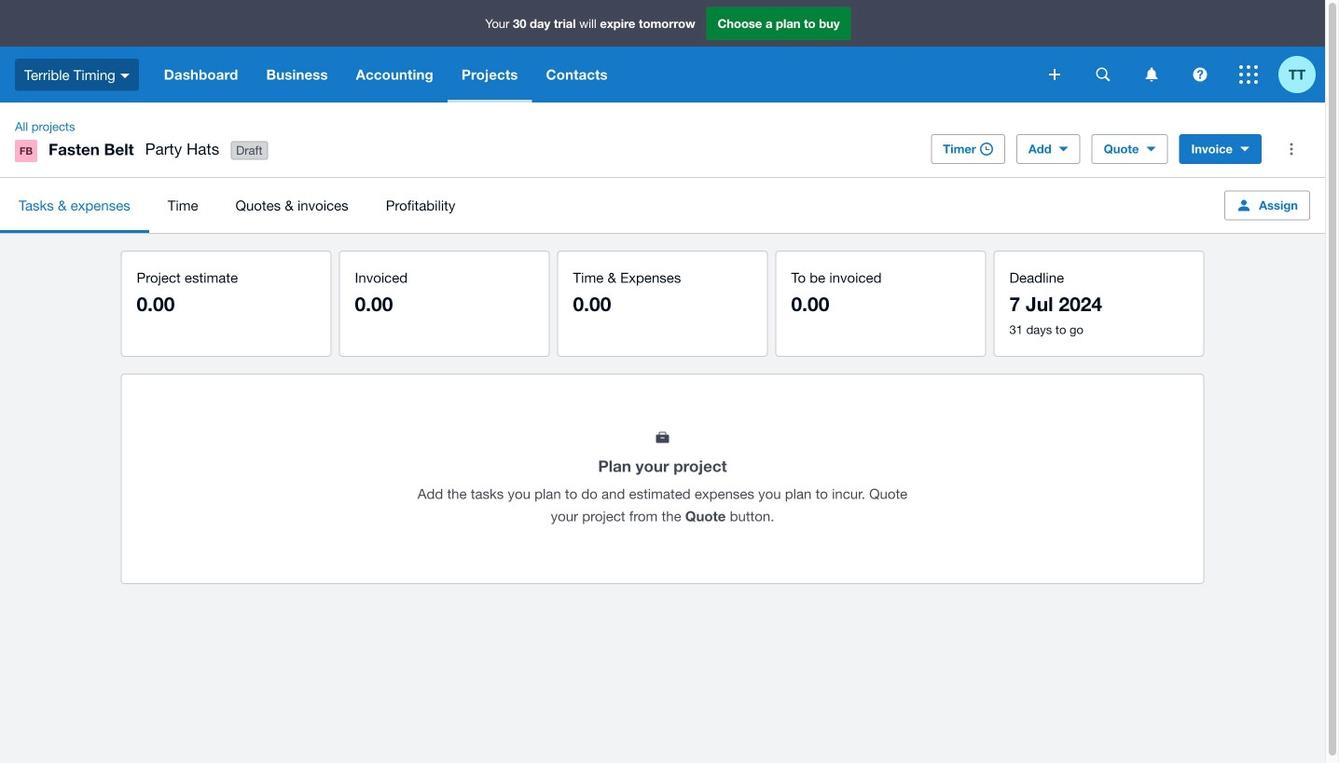 Task type: locate. For each thing, give the bounding box(es) containing it.
svg image
[[1240, 65, 1258, 84], [1146, 68, 1158, 82], [1194, 68, 1207, 82], [1049, 69, 1061, 80], [120, 73, 129, 78]]

banner
[[0, 0, 1325, 103]]



Task type: vqa. For each thing, say whether or not it's contained in the screenshot.
29,
no



Task type: describe. For each thing, give the bounding box(es) containing it.
more options image
[[1273, 131, 1311, 168]]

svg image
[[1096, 68, 1110, 82]]



